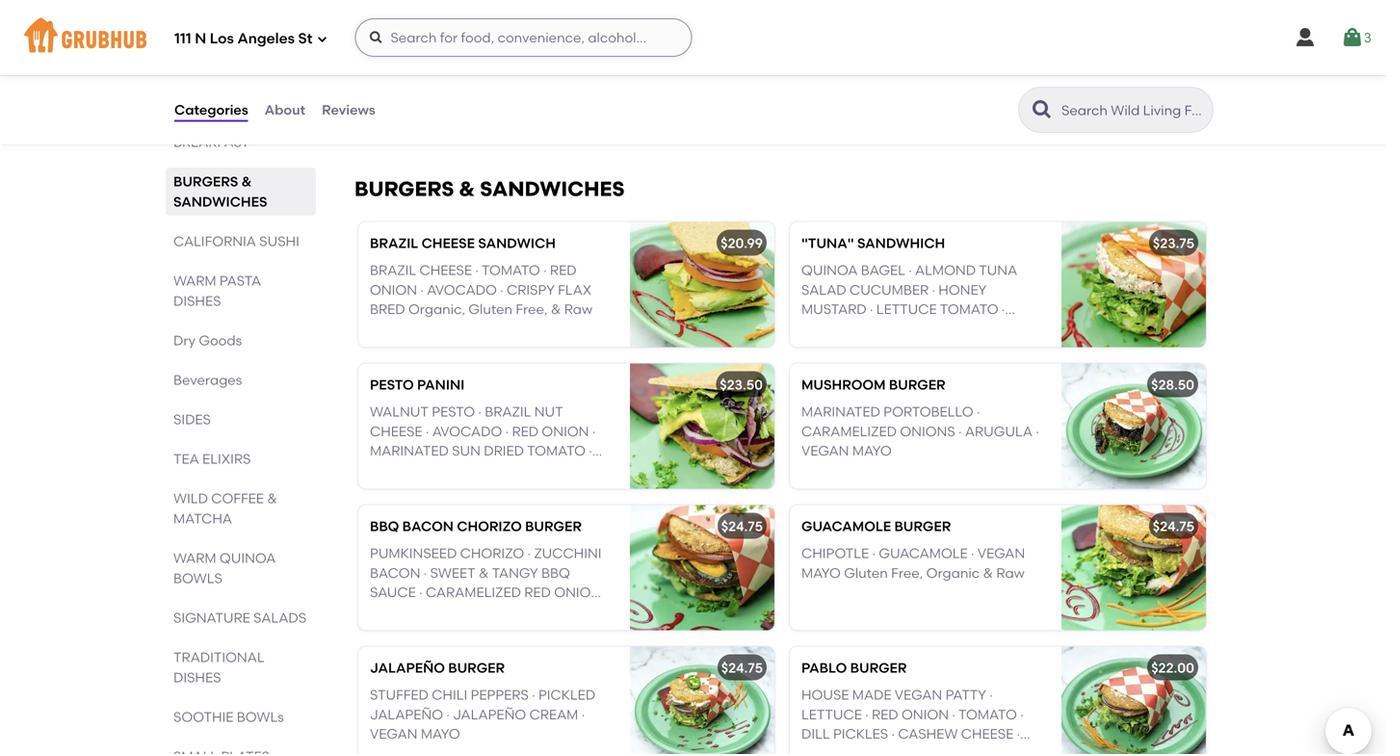Task type: locate. For each thing, give the bounding box(es) containing it.
dishes up dry goods
[[173, 293, 221, 309]]

traditional dishes tab
[[173, 648, 308, 688]]

st
[[298, 30, 313, 47]]

1 vertical spatial raw
[[997, 565, 1025, 581]]

&
[[242, 173, 252, 190], [459, 177, 475, 201], [551, 301, 561, 318], [267, 490, 277, 507], [983, 565, 994, 581]]

0 horizontal spatial free,
[[516, 301, 548, 318]]

1 horizontal spatial tomato
[[940, 301, 999, 318]]

jalapeño burger image
[[630, 647, 775, 755]]

quinoa
[[802, 262, 858, 279], [220, 550, 276, 567]]

bagel
[[861, 262, 906, 279]]

tea elixirs tab
[[173, 449, 308, 469]]

· up arugula
[[977, 404, 980, 420]]

0 vertical spatial gluten
[[469, 301, 513, 318]]

warm up bowls
[[173, 550, 216, 567]]

marinated portobello · caramelized onions · arugula · vegan mayo
[[802, 404, 1040, 459]]

vegan up 'organic'
[[978, 546, 1025, 562]]

1 vertical spatial dishes
[[173, 670, 221, 686]]

2 vertical spatial mayo
[[421, 726, 460, 743]]

0 horizontal spatial tomato
[[482, 262, 540, 279]]

· left crispy
[[500, 282, 504, 298]]

free, left 'organic'
[[892, 565, 923, 581]]

1 chipotle from the top
[[802, 321, 869, 337]]

0 horizontal spatial svg image
[[317, 33, 328, 45]]

· up 'organic'
[[971, 546, 975, 562]]

raw inside chipotle · guacamole · vegan mayo  gluten free, organic & raw
[[997, 565, 1025, 581]]

0 vertical spatial cheese
[[422, 235, 475, 251]]

1 warm from the top
[[173, 273, 216, 289]]

0 horizontal spatial burgers & sandwiches
[[173, 173, 267, 210]]

"tuna"
[[802, 235, 854, 251]]

1 horizontal spatial raw
[[997, 565, 1025, 581]]

warm for warm pasta dishes
[[173, 273, 216, 289]]

cheese inside brazil cheese · tomato · red onion  · avocado · crispy flax bred  organic, gluten free, & raw
[[420, 262, 472, 279]]

jalapeño
[[370, 660, 445, 676], [370, 707, 443, 723], [453, 707, 526, 723]]

warm inside warm quinoa bowls
[[173, 550, 216, 567]]

onion
[[370, 282, 417, 298]]

sandwiches up sandwich
[[480, 177, 625, 201]]

burgers up brazil cheese sandwich
[[355, 177, 454, 201]]

cheese
[[422, 235, 475, 251], [420, 262, 472, 279]]

1 vertical spatial quinoa
[[220, 550, 276, 567]]

& inside brazil cheese · tomato · red onion  · avocado · crispy flax bred  organic, gluten free, & raw
[[551, 301, 561, 318]]

mayo down caramelized
[[853, 443, 892, 459]]

·
[[475, 262, 479, 279], [544, 262, 547, 279], [909, 262, 912, 279], [421, 282, 424, 298], [500, 282, 504, 298], [932, 282, 936, 298], [870, 301, 873, 318], [1002, 301, 1005, 318], [873, 321, 876, 337], [977, 404, 980, 420], [959, 423, 962, 440], [1036, 423, 1040, 440], [873, 546, 876, 562], [971, 546, 975, 562], [532, 687, 535, 704], [447, 707, 450, 723], [582, 707, 585, 723]]

1 vertical spatial cheese
[[420, 262, 472, 279]]

svg image left svg icon
[[1294, 26, 1317, 49]]

2 dishes from the top
[[173, 670, 221, 686]]

raw down the flax
[[564, 301, 593, 318]]

2 vertical spatial vegan
[[370, 726, 418, 743]]

sandwiches up california
[[173, 194, 267, 210]]

1 horizontal spatial gluten
[[844, 565, 888, 581]]

warm inside warm pasta dishes
[[173, 273, 216, 289]]

· right arugula
[[1036, 423, 1040, 440]]

free, inside chipotle · guacamole · vegan mayo  gluten free, organic & raw
[[892, 565, 923, 581]]

0 vertical spatial dishes
[[173, 293, 221, 309]]

portobello
[[884, 404, 974, 420]]

vegan down 'stuffed'
[[370, 726, 418, 743]]

tab
[[173, 747, 308, 755]]

0 horizontal spatial burgers
[[173, 173, 238, 190]]

raw
[[564, 301, 593, 318], [997, 565, 1025, 581]]

"tuna" sandwhich image
[[1062, 222, 1206, 347]]

guacamole inside chipotle · guacamole · vegan mayo  gluten free, organic & raw
[[879, 546, 968, 562]]

1 horizontal spatial quinoa
[[802, 262, 858, 279]]

0 vertical spatial free,
[[516, 301, 548, 318]]

chipotle down guacamole burger
[[802, 546, 869, 562]]

warm pasta dishes tab
[[173, 271, 308, 311]]

tomato inside quinoa bagel · almond tuna salad cucumber · honey mustard · lettuce tomato · chipotle · pickles
[[940, 301, 999, 318]]

mayo down chili
[[421, 726, 460, 743]]

burgers & sandwiches up california
[[173, 173, 267, 210]]

quinoa down wild coffee & matcha tab
[[220, 550, 276, 567]]

0 vertical spatial chipotle
[[802, 321, 869, 337]]

tomato down honey
[[940, 301, 999, 318]]

cucumber
[[850, 282, 929, 298]]

bbq
[[370, 518, 399, 535]]

1 vertical spatial guacamole
[[879, 546, 968, 562]]

warm down california
[[173, 273, 216, 289]]

traditional
[[173, 649, 265, 666]]

· down "tuna"
[[1002, 301, 1005, 318]]

0 vertical spatial warm
[[173, 273, 216, 289]]

0 vertical spatial vegan
[[802, 443, 849, 459]]

guacamole
[[802, 518, 891, 535], [879, 546, 968, 562]]

vegan
[[802, 443, 849, 459], [978, 546, 1025, 562], [370, 726, 418, 743]]

Search Wild Living Foods search field
[[1060, 101, 1207, 119]]

3 button
[[1341, 20, 1372, 55]]

n
[[195, 30, 206, 47]]

· right onions
[[959, 423, 962, 440]]

chipotle inside chipotle · guacamole · vegan mayo  gluten free, organic & raw
[[802, 546, 869, 562]]

walnut sausage
[[370, 63, 478, 80]]

1 horizontal spatial mayo
[[802, 565, 841, 581]]

elixirs
[[202, 451, 251, 467]]

categories button
[[173, 75, 249, 145]]

0 vertical spatial raw
[[564, 301, 593, 318]]

1 dishes from the top
[[173, 293, 221, 309]]

gluten down guacamole burger
[[844, 565, 888, 581]]

2 horizontal spatial svg image
[[1294, 26, 1317, 49]]

breakfast
[[173, 134, 250, 150]]

0 horizontal spatial gluten
[[469, 301, 513, 318]]

dishes down traditional
[[173, 670, 221, 686]]

sandwiches inside tab
[[173, 194, 267, 210]]

peppers
[[471, 687, 529, 704]]

$28.50
[[1152, 377, 1195, 393]]

cheese for ·
[[420, 262, 472, 279]]

vegan inside stuffed chili peppers · pickled jalapeño · jalapeño cream · vegan mayo
[[370, 726, 418, 743]]

warm
[[173, 273, 216, 289], [173, 550, 216, 567]]

mushroom burger
[[802, 377, 946, 393]]

mayo
[[853, 443, 892, 459], [802, 565, 841, 581], [421, 726, 460, 743]]

vegan down caramelized
[[802, 443, 849, 459]]

sushi
[[259, 233, 300, 250]]

raw right 'organic'
[[997, 565, 1025, 581]]

· down chili
[[447, 707, 450, 723]]

brazil
[[370, 235, 418, 251], [370, 262, 416, 279]]

bred
[[370, 301, 405, 318]]

1 horizontal spatial vegan
[[802, 443, 849, 459]]

chili
[[432, 687, 468, 704]]

0 vertical spatial quinoa
[[802, 262, 858, 279]]

1 vertical spatial vegan
[[978, 546, 1025, 562]]

1 horizontal spatial burgers
[[355, 177, 454, 201]]

& right 'organic'
[[983, 565, 994, 581]]

burgers down the breakfast
[[173, 173, 238, 190]]

0 vertical spatial mayo
[[853, 443, 892, 459]]

bbq bacon chorizo burger image
[[630, 505, 775, 631]]

california
[[173, 233, 256, 250]]

svg image
[[1294, 26, 1317, 49], [369, 30, 384, 45], [317, 33, 328, 45]]

soothie bowls tab
[[173, 707, 308, 728]]

sausage
[[421, 63, 478, 80]]

mayo down guacamole burger
[[802, 565, 841, 581]]

burger up peppers
[[448, 660, 505, 676]]

breakfast tab
[[173, 132, 308, 152]]

& down 'breakfast' tab
[[242, 173, 252, 190]]

1 horizontal spatial svg image
[[369, 30, 384, 45]]

free,
[[516, 301, 548, 318], [892, 565, 923, 581]]

burger up portobello
[[889, 377, 946, 393]]

tuna
[[979, 262, 1018, 279]]

main navigation navigation
[[0, 0, 1388, 75]]

1 vertical spatial warm
[[173, 550, 216, 567]]

0 horizontal spatial raw
[[564, 301, 593, 318]]

1 vertical spatial free,
[[892, 565, 923, 581]]

chipotle down 'mustard'
[[802, 321, 869, 337]]

1 vertical spatial chipotle
[[802, 546, 869, 562]]

0 horizontal spatial mayo
[[421, 726, 460, 743]]

1 horizontal spatial free,
[[892, 565, 923, 581]]

· up cream
[[532, 687, 535, 704]]

$22.00
[[1152, 660, 1195, 676]]

quinoa up "salad" on the top
[[802, 262, 858, 279]]

burgers & sandwiches
[[173, 173, 267, 210], [355, 177, 625, 201]]

burger
[[889, 377, 946, 393], [525, 518, 582, 535], [895, 518, 951, 535], [448, 660, 505, 676], [851, 660, 907, 676]]

burgers
[[173, 173, 238, 190], [355, 177, 454, 201]]

mustard
[[802, 301, 867, 318]]

guacamole up 'organic'
[[879, 546, 968, 562]]

1 vertical spatial gluten
[[844, 565, 888, 581]]

2 chipotle from the top
[[802, 546, 869, 562]]

· left pickles
[[873, 321, 876, 337]]

burgers & sandwiches up brazil cheese sandwich
[[355, 177, 625, 201]]

1 vertical spatial brazil
[[370, 262, 416, 279]]

1 brazil from the top
[[370, 235, 418, 251]]

· right bagel
[[909, 262, 912, 279]]

pesto panini
[[370, 377, 465, 393]]

& inside wild coffee & matcha
[[267, 490, 277, 507]]

categories
[[174, 102, 248, 118]]

tomato up crispy
[[482, 262, 540, 279]]

· down guacamole burger
[[873, 546, 876, 562]]

2 warm from the top
[[173, 550, 216, 567]]

svg image up the "walnut"
[[369, 30, 384, 45]]

wild coffee & matcha
[[173, 490, 277, 527]]

burgers inside 'burgers & sandwiches'
[[173, 173, 238, 190]]

0 vertical spatial brazil
[[370, 235, 418, 251]]

beverages
[[173, 372, 242, 388]]

0 horizontal spatial sandwiches
[[173, 194, 267, 210]]

almond
[[915, 262, 976, 279]]

free, down crispy
[[516, 301, 548, 318]]

onions
[[900, 423, 956, 440]]

goods
[[199, 332, 242, 349]]

mayo inside chipotle · guacamole · vegan mayo  gluten free, organic & raw
[[802, 565, 841, 581]]

cheese for sandwich
[[422, 235, 475, 251]]

brazil for brazil cheese sandwich
[[370, 235, 418, 251]]

1 vertical spatial mayo
[[802, 565, 841, 581]]

0 horizontal spatial quinoa
[[220, 550, 276, 567]]

2 horizontal spatial vegan
[[978, 546, 1025, 562]]

svg image right "st"
[[317, 33, 328, 45]]

& right coffee
[[267, 490, 277, 507]]

lettuce
[[877, 301, 937, 318]]

0 horizontal spatial vegan
[[370, 726, 418, 743]]

california sushi tab
[[173, 231, 308, 252]]

burger up chipotle · guacamole · vegan mayo  gluten free, organic & raw
[[895, 518, 951, 535]]

brazil inside brazil cheese · tomato · red onion  · avocado · crispy flax bred  organic, gluten free, & raw
[[370, 262, 416, 279]]

caramelized
[[802, 423, 897, 440]]

gluten down avocado
[[469, 301, 513, 318]]

guacamole up chipotle · guacamole · vegan mayo  gluten free, organic & raw
[[802, 518, 891, 535]]

free, inside brazil cheese · tomato · red onion  · avocado · crispy flax bred  organic, gluten free, & raw
[[516, 301, 548, 318]]

tomato inside brazil cheese · tomato · red onion  · avocado · crispy flax bred  organic, gluten free, & raw
[[482, 262, 540, 279]]

mushroom burger image
[[1062, 364, 1206, 489]]

burger for stuffed chili peppers · pickled jalapeño · jalapeño cream · vegan mayo
[[448, 660, 505, 676]]

1 vertical spatial tomato
[[940, 301, 999, 318]]

$24.75
[[722, 518, 763, 535], [1153, 518, 1195, 535], [722, 660, 763, 676]]

soothie
[[173, 709, 234, 726]]

& down the flax
[[551, 301, 561, 318]]

2 brazil from the top
[[370, 262, 416, 279]]

0 vertical spatial tomato
[[482, 262, 540, 279]]

$23.50
[[720, 377, 763, 393]]

2 horizontal spatial mayo
[[853, 443, 892, 459]]

sandwiches
[[480, 177, 625, 201], [173, 194, 267, 210]]

red
[[550, 262, 577, 279]]

pasta
[[220, 273, 261, 289]]



Task type: describe. For each thing, give the bounding box(es) containing it.
gluten inside chipotle · guacamole · vegan mayo  gluten free, organic & raw
[[844, 565, 888, 581]]

& inside chipotle · guacamole · vegan mayo  gluten free, organic & raw
[[983, 565, 994, 581]]

cream
[[530, 707, 578, 723]]

1 horizontal spatial burgers & sandwiches
[[355, 177, 625, 201]]

reviews
[[322, 102, 376, 118]]

sides
[[173, 411, 211, 428]]

· up avocado
[[475, 262, 479, 279]]

jalapeño up 'stuffed'
[[370, 660, 445, 676]]

walnut
[[370, 63, 417, 80]]

vegan inside marinated portobello · caramelized onions · arugula · vegan mayo
[[802, 443, 849, 459]]

sides tab
[[173, 410, 308, 430]]

bowls
[[173, 570, 222, 587]]

burger right the chorizo
[[525, 518, 582, 535]]

warm pasta dishes
[[173, 273, 261, 309]]

vegan inside chipotle · guacamole · vegan mayo  gluten free, organic & raw
[[978, 546, 1025, 562]]

$6.50
[[727, 62, 762, 78]]

jalapeño down 'stuffed'
[[370, 707, 443, 723]]

warm quinoa bowls
[[173, 550, 276, 587]]

dishes inside traditional dishes
[[173, 670, 221, 686]]

burger for marinated portobello · caramelized onions · arugula · vegan mayo
[[889, 377, 946, 393]]

tea
[[173, 451, 199, 467]]

jalapeño down peppers
[[453, 707, 526, 723]]

tea elixirs
[[173, 451, 251, 467]]

guacamole burger
[[802, 518, 951, 535]]

$23.75
[[1153, 235, 1195, 251]]

0 vertical spatial guacamole
[[802, 518, 891, 535]]

bacon
[[402, 518, 454, 535]]

warm quinoa bowls tab
[[173, 548, 308, 589]]

panini
[[417, 377, 465, 393]]

traditional dishes
[[173, 649, 265, 686]]

$24.75 for guacamole burger
[[722, 518, 763, 535]]

svg image
[[1341, 26, 1364, 49]]

brazil for brazil cheese · tomato · red onion  · avocado · crispy flax bred  organic, gluten free, & raw
[[370, 262, 416, 279]]

soothie bowls
[[173, 709, 284, 726]]

sandwhich
[[858, 235, 946, 251]]

· down pickled
[[582, 707, 585, 723]]

pablo burger
[[802, 660, 907, 676]]

marinated
[[802, 404, 881, 420]]

burger for chipotle · guacamole · vegan mayo  gluten free, organic & raw
[[895, 518, 951, 535]]

warm for warm quinoa bowls
[[173, 550, 216, 567]]

about button
[[264, 75, 307, 145]]

chorizo
[[457, 518, 522, 535]]

burger right pablo
[[851, 660, 907, 676]]

organic,
[[409, 301, 465, 318]]

sandwich
[[478, 235, 556, 251]]

Search for food, convenience, alcohol... search field
[[355, 18, 692, 57]]

quinoa inside quinoa bagel · almond tuna salad cucumber · honey mustard · lettuce tomato · chipotle · pickles
[[802, 262, 858, 279]]

brazil cheese sandwich image
[[630, 222, 775, 347]]

& inside 'burgers & sandwiches'
[[242, 173, 252, 190]]

reviews button
[[321, 75, 377, 145]]

pesto panini image
[[630, 364, 775, 489]]

burgers & sandwiches tab
[[173, 172, 308, 212]]

stuffed
[[370, 687, 429, 704]]

$20.99
[[721, 235, 763, 251]]

about
[[265, 102, 306, 118]]

beverages tab
[[173, 370, 308, 390]]

· down cucumber
[[870, 301, 873, 318]]

1 horizontal spatial sandwiches
[[480, 177, 625, 201]]

honey
[[939, 282, 987, 298]]

coffee
[[211, 490, 264, 507]]

brazil cheese sandwich
[[370, 235, 556, 251]]

dry
[[173, 332, 196, 349]]

pablo burger image
[[1062, 647, 1206, 755]]

mushroom
[[802, 377, 886, 393]]

pickled
[[539, 687, 596, 704]]

gluten inside brazil cheese · tomato · red onion  · avocado · crispy flax bred  organic, gluten free, & raw
[[469, 301, 513, 318]]

111
[[174, 30, 191, 47]]

chipotle inside quinoa bagel · almond tuna salad cucumber · honey mustard · lettuce tomato · chipotle · pickles
[[802, 321, 869, 337]]

dry goods tab
[[173, 331, 308, 351]]

pablo
[[802, 660, 847, 676]]

mayo inside marinated portobello · caramelized onions · arugula · vegan mayo
[[853, 443, 892, 459]]

· down almond
[[932, 282, 936, 298]]

mayo inside stuffed chili peppers · pickled jalapeño · jalapeño cream · vegan mayo
[[421, 726, 460, 743]]

signature salads
[[173, 610, 307, 626]]

search icon image
[[1031, 98, 1054, 121]]

bbq bacon chorizo burger
[[370, 518, 582, 535]]

wild coffee & matcha tab
[[173, 489, 308, 529]]

pesto
[[370, 377, 414, 393]]

dishes inside warm pasta dishes
[[173, 293, 221, 309]]

guacamole burger image
[[1062, 505, 1206, 631]]

quinoa bagel · almond tuna salad cucumber · honey mustard · lettuce tomato · chipotle · pickles
[[802, 262, 1018, 337]]

flax
[[558, 282, 592, 298]]

jalapeño burger
[[370, 660, 505, 676]]

salads
[[254, 610, 307, 626]]

quinoa inside warm quinoa bowls
[[220, 550, 276, 567]]

signature salads tab
[[173, 608, 308, 628]]

pickles
[[879, 321, 934, 337]]

stuffed chili peppers · pickled jalapeño · jalapeño cream · vegan mayo
[[370, 687, 596, 743]]

3
[[1364, 29, 1372, 46]]

arugula
[[965, 423, 1033, 440]]

· left red
[[544, 262, 547, 279]]

los
[[210, 30, 234, 47]]

111 n los angeles st
[[174, 30, 313, 47]]

brazil cheese · tomato · red onion  · avocado · crispy flax bred  organic, gluten free, & raw
[[370, 262, 593, 318]]

wild
[[173, 490, 208, 507]]

avocado
[[427, 282, 497, 298]]

dry goods
[[173, 332, 242, 349]]

salad
[[802, 282, 847, 298]]

raw inside brazil cheese · tomato · red onion  · avocado · crispy flax bred  organic, gluten free, & raw
[[564, 301, 593, 318]]

· up organic, on the left top of the page
[[421, 282, 424, 298]]

bowls
[[237, 709, 284, 726]]

burgers & sandwiches inside burgers & sandwiches tab
[[173, 173, 267, 210]]

crispy
[[507, 282, 555, 298]]

angeles
[[237, 30, 295, 47]]

$24.75 for pablo burger
[[722, 660, 763, 676]]

signature
[[173, 610, 250, 626]]

matcha
[[173, 511, 232, 527]]

organic
[[927, 565, 980, 581]]

chipotle · guacamole · vegan mayo  gluten free, organic & raw
[[802, 546, 1025, 581]]

"tuna" sandwhich
[[802, 235, 946, 251]]

& up brazil cheese sandwich
[[459, 177, 475, 201]]

california sushi
[[173, 233, 300, 250]]



Task type: vqa. For each thing, say whether or not it's contained in the screenshot.
the
no



